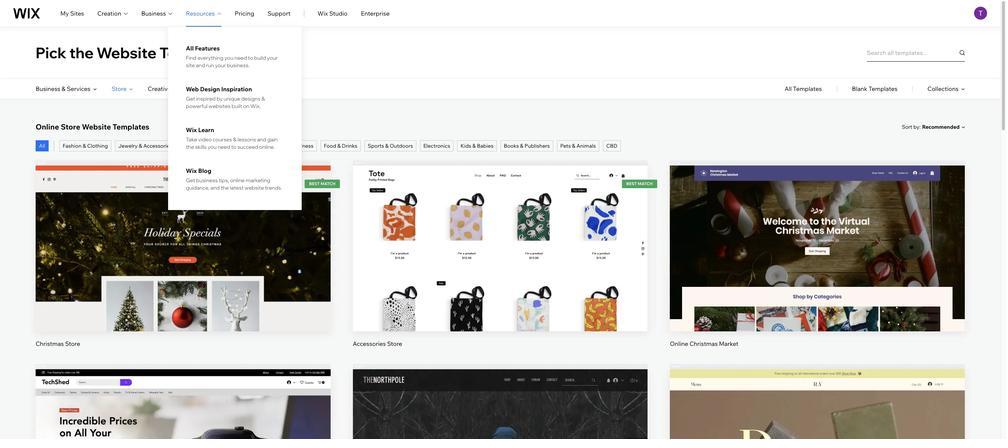 Task type: locate. For each thing, give the bounding box(es) containing it.
1 horizontal spatial you
[[225, 55, 234, 61]]

1 vertical spatial accessories
[[353, 340, 386, 348]]

all for all features find everything you need to build your site and run your business.
[[186, 45, 194, 52]]

1 horizontal spatial and
[[211, 185, 220, 191]]

0 vertical spatial accessories
[[143, 143, 172, 149]]

the down tips,
[[221, 185, 229, 191]]

1 vertical spatial wix
[[186, 126, 197, 134]]

view inside christmas store group
[[176, 259, 190, 266]]

accessories store group
[[353, 160, 648, 348]]

1 view button from the left
[[166, 254, 201, 272]]

to down courses
[[231, 144, 237, 150]]

2 get from the top
[[186, 177, 195, 184]]

& for jewelry & accessories
[[139, 143, 142, 149]]

get up guidance,
[[186, 177, 195, 184]]

2 vertical spatial and
[[211, 185, 220, 191]]

resources button
[[186, 9, 222, 18]]

wix up take
[[186, 126, 197, 134]]

view inside 'online christmas market' group
[[811, 259, 825, 266]]

view button for online christmas market
[[800, 254, 836, 272]]

the down take
[[186, 144, 194, 150]]

the for wix blog
[[221, 185, 229, 191]]

1 horizontal spatial templates
[[794, 85, 822, 92]]

0 vertical spatial you
[[225, 55, 234, 61]]

1 horizontal spatial to
[[248, 55, 253, 61]]

and
[[196, 62, 205, 69], [257, 136, 266, 143], [211, 185, 220, 191]]

blog up designs
[[246, 85, 259, 92]]

& right food
[[338, 143, 341, 149]]

0 horizontal spatial view
[[176, 259, 190, 266]]

wix inside the wix learn take video courses & lessons and gain the skills you need to succeed online.
[[186, 126, 197, 134]]

0 vertical spatial your
[[267, 55, 278, 61]]

unique
[[224, 95, 240, 102]]

the
[[69, 43, 94, 62], [186, 144, 194, 150], [221, 185, 229, 191]]

1 vertical spatial need
[[218, 144, 230, 150]]

1 horizontal spatial need
[[235, 55, 247, 61]]

& left services
[[62, 85, 66, 92]]

all for all templates
[[785, 85, 792, 92]]

& right designs
[[262, 95, 265, 102]]

1 edit button from the left
[[166, 229, 201, 246]]

website for store
[[82, 122, 111, 131]]

you inside all features find everything you need to build your site and run your business.
[[225, 55, 234, 61]]

& right pets
[[572, 143, 576, 149]]

drinks
[[342, 143, 358, 149]]

profile image image
[[975, 7, 988, 20]]

& for kids & babies
[[473, 143, 476, 149]]

edit button
[[166, 229, 201, 246], [800, 229, 836, 246]]

1 view from the left
[[176, 259, 190, 266]]

0 horizontal spatial edit button
[[166, 229, 201, 246]]

the inside wix blog get business tips, online marketing guidance, and the latest website trends.
[[221, 185, 229, 191]]

& right "beauty"
[[288, 143, 291, 149]]

and inside all features find everything you need to build your site and run your business.
[[196, 62, 205, 69]]

1 horizontal spatial view button
[[800, 254, 836, 272]]

view for christmas store
[[176, 259, 190, 266]]

your right run
[[215, 62, 226, 69]]

accessories
[[143, 143, 172, 149], [353, 340, 386, 348]]

1 horizontal spatial christmas
[[690, 340, 718, 348]]

sort
[[903, 123, 913, 130]]

and down business
[[211, 185, 220, 191]]

to inside all features find everything you need to build your site and run your business.
[[248, 55, 253, 61]]

need
[[235, 55, 247, 61], [218, 144, 230, 150]]

templates for blank templates
[[869, 85, 898, 92]]

0 horizontal spatial online
[[36, 122, 59, 131]]

designs
[[241, 95, 261, 102]]

love
[[259, 43, 294, 62]]

and up online.
[[257, 136, 266, 143]]

crafts
[[199, 143, 213, 149]]

0 horizontal spatial business
[[36, 85, 60, 92]]

0 horizontal spatial your
[[215, 62, 226, 69]]

1 vertical spatial business
[[36, 85, 60, 92]]

sites
[[70, 9, 84, 17]]

food & drinks
[[324, 143, 358, 149]]

jewelry
[[118, 143, 138, 149]]

books & publishers
[[504, 143, 550, 149]]

templates
[[794, 85, 822, 92], [869, 85, 898, 92], [113, 122, 149, 131]]

1 horizontal spatial view
[[811, 259, 825, 266]]

to
[[248, 55, 253, 61], [231, 144, 237, 150]]

0 horizontal spatial you
[[208, 144, 217, 150]]

books
[[504, 143, 519, 149]]

cbd
[[607, 143, 618, 149]]

0 vertical spatial wix
[[318, 9, 328, 17]]

& right books
[[520, 143, 524, 149]]

0 horizontal spatial all
[[39, 143, 45, 149]]

enterprise
[[361, 9, 390, 17]]

0 horizontal spatial blog
[[198, 167, 211, 175]]

1 horizontal spatial edit button
[[800, 229, 836, 246]]

1 horizontal spatial the
[[186, 144, 194, 150]]

kids & babies
[[461, 143, 494, 149]]

all inside all features find everything you need to build your site and run your business.
[[186, 45, 194, 52]]

beauty
[[269, 143, 286, 149]]

0 horizontal spatial view button
[[166, 254, 201, 272]]

edit for christmas store
[[178, 234, 189, 241]]

& inside the wix learn take video courses & lessons and gain the skills you need to succeed online.
[[233, 136, 237, 143]]

business for business & services
[[36, 85, 60, 92]]

1 get from the top
[[186, 95, 195, 102]]

your right build
[[267, 55, 278, 61]]

view button for christmas store
[[166, 254, 201, 272]]

electronics
[[424, 143, 451, 149]]

1 vertical spatial to
[[231, 144, 237, 150]]

wix for wix blog get business tips, online marketing guidance, and the latest website trends.
[[186, 167, 197, 175]]

1 vertical spatial all
[[785, 85, 792, 92]]

& right sports
[[386, 143, 389, 149]]

& inside categories by subject 'element'
[[62, 85, 66, 92]]

& down the wix learn link
[[233, 136, 237, 143]]

wix inside wix blog get business tips, online marketing guidance, and the latest website trends.
[[186, 167, 197, 175]]

arts & crafts
[[183, 143, 213, 149]]

you
[[230, 43, 256, 62]]

& right jewelry
[[139, 143, 142, 149]]

1 horizontal spatial all
[[186, 45, 194, 52]]

1 vertical spatial get
[[186, 177, 195, 184]]

2 vertical spatial wix
[[186, 167, 197, 175]]

1 horizontal spatial edit
[[812, 234, 824, 241]]

0 vertical spatial to
[[248, 55, 253, 61]]

1 horizontal spatial business
[[141, 9, 166, 17]]

2 vertical spatial the
[[221, 185, 229, 191]]

wix left the studio
[[318, 9, 328, 17]]

0 vertical spatial all
[[186, 45, 194, 52]]

my sites
[[60, 9, 84, 17]]

need down courses
[[218, 144, 230, 150]]

2 edit from the left
[[812, 234, 824, 241]]

and inside wix blog get business tips, online marketing guidance, and the latest website trends.
[[211, 185, 220, 191]]

business
[[141, 9, 166, 17], [36, 85, 60, 92]]

view button inside 'online christmas market' group
[[800, 254, 836, 272]]

2 edit button from the left
[[800, 229, 836, 246]]

store for online store website templates
[[61, 122, 80, 131]]

edit button inside christmas store group
[[166, 229, 201, 246]]

all features find everything you need to build your site and run your business.
[[186, 45, 278, 69]]

2 view from the left
[[811, 259, 825, 266]]

2 horizontal spatial and
[[257, 136, 266, 143]]

1 horizontal spatial accessories
[[353, 340, 386, 348]]

templates for all templates
[[794, 85, 822, 92]]

& right arts
[[194, 143, 197, 149]]

& for arts & crafts
[[194, 143, 197, 149]]

view
[[176, 259, 190, 266], [811, 259, 825, 266]]

home & decor link
[[220, 140, 262, 152]]

pick the website template you love
[[36, 43, 294, 62]]

view button
[[166, 254, 201, 272], [800, 254, 836, 272]]

the right pick
[[69, 43, 94, 62]]

kids
[[461, 143, 472, 149]]

& right fashion
[[83, 143, 86, 149]]

2 horizontal spatial the
[[221, 185, 229, 191]]

wix
[[318, 9, 328, 17], [186, 126, 197, 134], [186, 167, 197, 175]]

wix up guidance,
[[186, 167, 197, 175]]

0 horizontal spatial accessories
[[143, 143, 172, 149]]

pick
[[36, 43, 67, 62]]

0 vertical spatial website
[[97, 43, 157, 62]]

1 vertical spatial website
[[82, 122, 111, 131]]

1 horizontal spatial blog
[[246, 85, 259, 92]]

you down video
[[208, 144, 217, 150]]

to left build
[[248, 55, 253, 61]]

edit button inside 'online christmas market' group
[[800, 229, 836, 246]]

home
[[224, 143, 239, 149]]

& for home & decor
[[240, 143, 243, 149]]

need up business.
[[235, 55, 247, 61]]

view for online christmas market
[[811, 259, 825, 266]]

0 vertical spatial and
[[196, 62, 205, 69]]

None search field
[[868, 44, 966, 61]]

online store website templates - home goods store image
[[670, 370, 966, 439]]

web design inspiration link
[[186, 85, 284, 93]]

1 vertical spatial your
[[215, 62, 226, 69]]

blog
[[246, 85, 259, 92], [198, 167, 211, 175]]

business.
[[227, 62, 250, 69]]

0 horizontal spatial to
[[231, 144, 237, 150]]

market
[[720, 340, 739, 348]]

0 horizontal spatial edit
[[178, 234, 189, 241]]

your
[[267, 55, 278, 61], [215, 62, 226, 69]]

store inside categories by subject 'element'
[[112, 85, 127, 92]]

wix inside "link"
[[318, 9, 328, 17]]

wix studio link
[[318, 9, 348, 18]]

view button inside christmas store group
[[166, 254, 201, 272]]

features
[[195, 45, 220, 52]]

Search search field
[[868, 44, 966, 61]]

1 horizontal spatial your
[[267, 55, 278, 61]]

0 horizontal spatial the
[[69, 43, 94, 62]]

resources group
[[168, 27, 302, 210]]

1 vertical spatial the
[[186, 144, 194, 150]]

0 horizontal spatial christmas
[[36, 340, 64, 348]]

fashion
[[63, 143, 82, 149]]

& inside 'link'
[[386, 143, 389, 149]]

all templates
[[785, 85, 822, 92]]

& left decor
[[240, 143, 243, 149]]

pets & animals
[[561, 143, 596, 149]]

jewelry & accessories link
[[115, 140, 176, 152]]

courses
[[213, 136, 232, 143]]

recommended
[[923, 124, 960, 130]]

you down all features link
[[225, 55, 234, 61]]

0 vertical spatial business
[[141, 9, 166, 17]]

0 horizontal spatial and
[[196, 62, 205, 69]]

& right kids
[[473, 143, 476, 149]]

website
[[245, 185, 264, 191]]

1 vertical spatial you
[[208, 144, 217, 150]]

creation
[[97, 9, 121, 17]]

edit inside 'online christmas market' group
[[812, 234, 824, 241]]

business inside categories by subject 'element'
[[36, 85, 60, 92]]

online for online christmas market
[[670, 340, 689, 348]]

0 vertical spatial get
[[186, 95, 195, 102]]

web
[[186, 85, 199, 93]]

& inside "link"
[[194, 143, 197, 149]]

1 vertical spatial and
[[257, 136, 266, 143]]

& for pets & animals
[[572, 143, 576, 149]]

online inside group
[[670, 340, 689, 348]]

online christmas market group
[[670, 160, 966, 348]]

all inside generic categories element
[[785, 85, 792, 92]]

blog up business
[[198, 167, 211, 175]]

1 horizontal spatial online
[[670, 340, 689, 348]]

christmas
[[36, 340, 64, 348], [690, 340, 718, 348]]

resources
[[186, 9, 215, 17]]

categories by subject element
[[36, 79, 265, 99]]

the inside the wix learn take video courses & lessons and gain the skills you need to succeed online.
[[186, 144, 194, 150]]

edit for online christmas market
[[812, 234, 824, 241]]

succeed
[[238, 144, 258, 150]]

books & publishers link
[[501, 140, 554, 152]]

and left run
[[196, 62, 205, 69]]

0 vertical spatial online
[[36, 122, 59, 131]]

& for fashion & clothing
[[83, 143, 86, 149]]

website
[[97, 43, 157, 62], [82, 122, 111, 131]]

edit inside christmas store group
[[178, 234, 189, 241]]

powerful
[[186, 103, 208, 110]]

wix for wix studio
[[318, 9, 328, 17]]

online store website templates
[[36, 122, 149, 131]]

online
[[36, 122, 59, 131], [670, 340, 689, 348]]

online store website templates - christmas store image
[[36, 166, 331, 332]]

1 edit from the left
[[178, 234, 189, 241]]

get inside wix blog get business tips, online marketing guidance, and the latest website trends.
[[186, 177, 195, 184]]

2 horizontal spatial templates
[[869, 85, 898, 92]]

0 vertical spatial the
[[69, 43, 94, 62]]

& for business & services
[[62, 85, 66, 92]]

0 vertical spatial need
[[235, 55, 247, 61]]

need inside all features find everything you need to build your site and run your business.
[[235, 55, 247, 61]]

generic categories element
[[785, 79, 966, 99]]

wix studio
[[318, 9, 348, 17]]

business inside business popup button
[[141, 9, 166, 17]]

0 horizontal spatial need
[[218, 144, 230, 150]]

2 horizontal spatial all
[[785, 85, 792, 92]]

2 view button from the left
[[800, 254, 836, 272]]

1 vertical spatial blog
[[198, 167, 211, 175]]

1 vertical spatial online
[[670, 340, 689, 348]]

0 vertical spatial blog
[[246, 85, 259, 92]]

get up powerful
[[186, 95, 195, 102]]

wix blog link
[[186, 167, 284, 175]]

2 vertical spatial all
[[39, 143, 45, 149]]



Task type: vqa. For each thing, say whether or not it's contained in the screenshot.
with
no



Task type: describe. For each thing, give the bounding box(es) containing it.
food
[[324, 143, 336, 149]]

online christmas market
[[670, 340, 739, 348]]

home & decor
[[224, 143, 259, 149]]

online store website templates - backpack store image
[[353, 370, 648, 439]]

pricing link
[[235, 9, 254, 18]]

business for business
[[141, 9, 166, 17]]

get inside the web design inspiration get inspired by unique designs & powerful websites built on wix.
[[186, 95, 195, 102]]

beauty & wellness
[[269, 143, 314, 149]]

wix learn take video courses & lessons and gain the skills you need to succeed online.
[[186, 126, 278, 150]]

store for accessories store
[[387, 340, 403, 348]]

arts
[[183, 143, 193, 149]]

wix.
[[251, 103, 261, 110]]

accessories store
[[353, 340, 403, 348]]

take
[[186, 136, 197, 143]]

accessories inside group
[[353, 340, 386, 348]]

pricing
[[235, 9, 254, 17]]

wellness
[[292, 143, 314, 149]]

you inside the wix learn take video courses & lessons and gain the skills you need to succeed online.
[[208, 144, 217, 150]]

my sites link
[[60, 9, 84, 18]]

edit button for online christmas market
[[800, 229, 836, 246]]

sort by:
[[903, 123, 921, 130]]

kids & babies link
[[458, 140, 497, 152]]

food & drinks link
[[321, 140, 361, 152]]

wix learn link
[[186, 126, 284, 134]]

my
[[60, 9, 69, 17]]

trends.
[[265, 185, 282, 191]]

christmas store group
[[36, 160, 331, 348]]

business button
[[141, 9, 173, 18]]

pets
[[561, 143, 571, 149]]

& for books & publishers
[[520, 143, 524, 149]]

babies
[[477, 143, 494, 149]]

business
[[196, 177, 218, 184]]

& for food & drinks
[[338, 143, 341, 149]]

sports & outdoors
[[368, 143, 413, 149]]

online for online store website templates
[[36, 122, 59, 131]]

blank templates link
[[853, 79, 898, 99]]

support
[[268, 9, 291, 17]]

built
[[232, 103, 242, 110]]

learn
[[198, 126, 214, 134]]

lessons
[[238, 136, 256, 143]]

websites
[[209, 103, 231, 110]]

video
[[198, 136, 212, 143]]

cbd link
[[603, 140, 621, 152]]

by:
[[914, 123, 921, 130]]

collections
[[928, 85, 959, 92]]

web design inspiration get inspired by unique designs & powerful websites built on wix.
[[186, 85, 265, 110]]

categories. use the left and right arrow keys to navigate the menu element
[[0, 79, 1001, 99]]

and inside the wix learn take video courses & lessons and gain the skills you need to succeed online.
[[257, 136, 266, 143]]

clothing
[[87, 143, 108, 149]]

the for wix learn
[[186, 144, 194, 150]]

community
[[192, 85, 225, 92]]

blank
[[853, 85, 868, 92]]

store for christmas store
[[65, 340, 80, 348]]

blog inside wix blog get business tips, online marketing guidance, and the latest website trends.
[[198, 167, 211, 175]]

business & services
[[36, 85, 91, 92]]

build
[[254, 55, 266, 61]]

all templates link
[[785, 79, 822, 99]]

on
[[243, 103, 250, 110]]

all for all
[[39, 143, 45, 149]]

christmas inside christmas store group
[[36, 340, 64, 348]]

everything
[[198, 55, 224, 61]]

christmas inside 'online christmas market' group
[[690, 340, 718, 348]]

inspiration
[[221, 85, 252, 93]]

latest
[[230, 185, 244, 191]]

online store website templates - online christmas market image
[[670, 166, 966, 332]]

marketing
[[246, 177, 271, 184]]

need inside the wix learn take video courses & lessons and gain the skills you need to succeed online.
[[218, 144, 230, 150]]

outdoors
[[390, 143, 413, 149]]

fashion & clothing link
[[59, 140, 111, 152]]

guidance,
[[186, 185, 210, 191]]

creative
[[148, 85, 171, 92]]

all features link
[[186, 45, 284, 52]]

online.
[[259, 144, 275, 150]]

& for sports & outdoors
[[386, 143, 389, 149]]

edit button for christmas store
[[166, 229, 201, 246]]

jewelry & accessories
[[118, 143, 172, 149]]

website for the
[[97, 43, 157, 62]]

arts & crafts link
[[179, 140, 217, 152]]

services
[[67, 85, 91, 92]]

christmas store
[[36, 340, 80, 348]]

& for beauty & wellness
[[288, 143, 291, 149]]

template
[[160, 43, 227, 62]]

0 horizontal spatial templates
[[113, 122, 149, 131]]

publishers
[[525, 143, 550, 149]]

studio
[[329, 9, 348, 17]]

animals
[[577, 143, 596, 149]]

fashion & clothing
[[63, 143, 108, 149]]

support link
[[268, 9, 291, 18]]

wix for wix learn take video courses & lessons and gain the skills you need to succeed online.
[[186, 126, 197, 134]]

gain
[[267, 136, 278, 143]]

sports & outdoors link
[[365, 140, 417, 152]]

wix blog get business tips, online marketing guidance, and the latest website trends.
[[186, 167, 282, 191]]

electronics link
[[420, 140, 454, 152]]

blog inside categories by subject 'element'
[[246, 85, 259, 92]]

online
[[230, 177, 245, 184]]

design
[[200, 85, 220, 93]]

& inside the web design inspiration get inspired by unique designs & powerful websites built on wix.
[[262, 95, 265, 102]]

tips,
[[219, 177, 229, 184]]

site
[[186, 62, 195, 69]]

online store website templates - accessories store image
[[353, 166, 648, 332]]

to inside the wix learn take video courses & lessons and gain the skills you need to succeed online.
[[231, 144, 237, 150]]

find
[[186, 55, 197, 61]]

skills
[[195, 144, 207, 150]]

by
[[217, 95, 223, 102]]

online store website templates - electronics store image
[[36, 370, 331, 439]]



